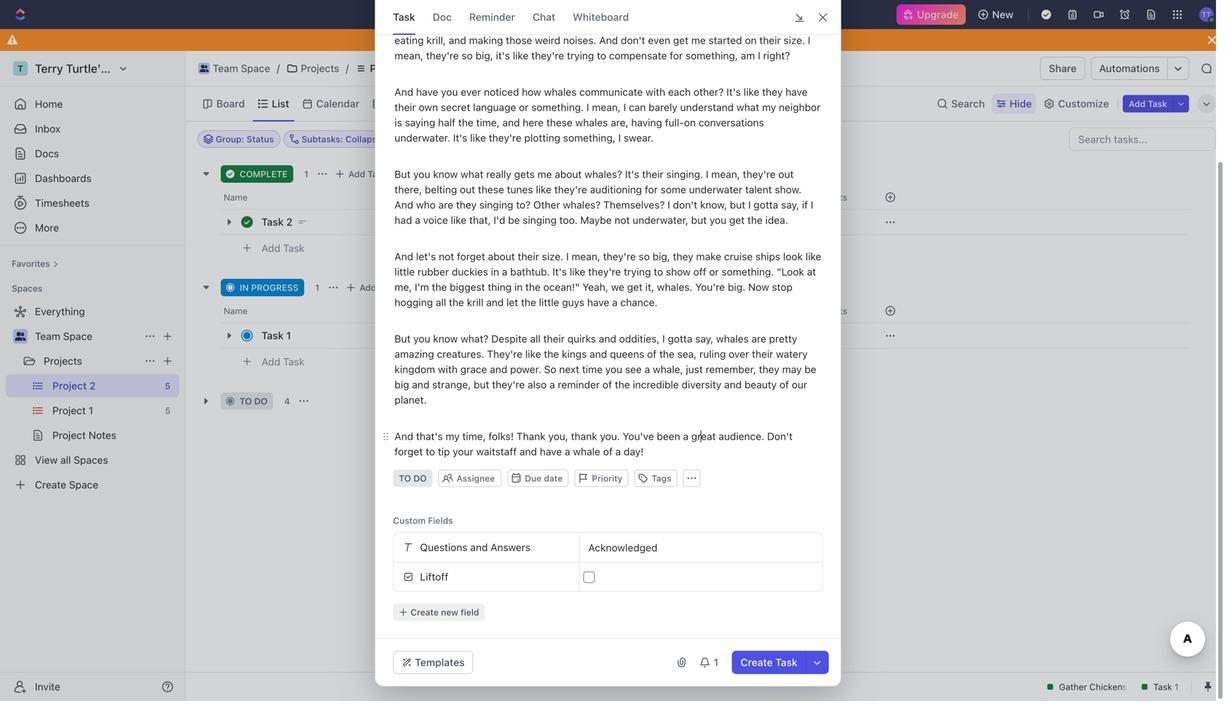 Task type: vqa. For each thing, say whether or not it's contained in the screenshot.
found.
no



Task type: describe. For each thing, give the bounding box(es) containing it.
and inside and that's my time, folks! thank you, thank you. you've been a great audience. don't forget to tip your waitstaff and have a whale of a day!
[[520, 446, 537, 458]]

– text field
[[580, 533, 822, 563]]

and for folks!
[[395, 431, 413, 443]]

table link
[[384, 94, 412, 114]]

queens
[[610, 348, 644, 360]]

they inside so, whales. what's the deal with whales? i mean, they're like these giant, majestic creatures of the sea, but what are they really doing out there? just swimming around, eating krill, and making those weird noises. and don't even get me started on their size. i mean, they're so big, it's like they're trying to compensate for something, am i right?
[[556, 19, 576, 31]]

new
[[441, 608, 458, 618]]

noticed
[[484, 86, 519, 98]]

started
[[709, 34, 742, 46]]

1 down progress
[[286, 330, 291, 342]]

own
[[419, 101, 438, 113]]

the up so
[[544, 348, 559, 360]]

and inside custom fields element
[[470, 542, 488, 554]]

like up other
[[536, 184, 552, 196]]

templates button
[[393, 652, 473, 675]]

something, inside and have you ever noticed how whales communicate with each other? it's like they have their own secret language or something. i mean, i can barely understand what my neighbor is saying half the time, and here these whales are, having full-on conversations underwater. it's like they're plotting something, i swear.
[[563, 132, 616, 144]]

calendar link
[[313, 94, 360, 114]]

their right over
[[752, 348, 773, 360]]

really inside but you know what really gets me about whales? it's their singing. i mean, they're out there, belting out these tunes like they're auditioning for some underwater talent show. and who are they singing to? other whales? themselves? i don't know, but i gotta say, if i had a voice like that, i'd be singing too. maybe not underwater, but you get the idea.
[[486, 168, 512, 180]]

reminder
[[558, 379, 600, 391]]

you left see
[[605, 364, 622, 376]]

time, inside and that's my time, folks! thank you, thank you. you've been a great audience. don't forget to tip your waitstaff and have a whale of a day!
[[462, 431, 486, 443]]

you right do
[[474, 34, 492, 46]]

how
[[522, 86, 541, 98]]

do
[[458, 34, 471, 46]]

inbox link
[[6, 117, 179, 141]]

to inside dropdown button
[[399, 474, 411, 484]]

add for add task button underneath task 1
[[262, 356, 280, 368]]

add task up hogging
[[360, 283, 398, 293]]

the down bathtub. in the left top of the page
[[525, 281, 541, 293]]

projects link inside tree
[[44, 350, 138, 373]]

if
[[802, 199, 808, 211]]

that,
[[469, 214, 491, 226]]

2 vertical spatial whales?
[[563, 199, 601, 211]]

tags
[[652, 474, 672, 484]]

1 right complete
[[304, 169, 308, 179]]

but right know,
[[730, 199, 746, 211]]

have inside 'and let's not forget about their size. i mean, they're so big, they make cruise ships look like little rubber duckies in a bathtub. it's like they're trying to show off or something. "look at me, i'm the biggest thing in the ocean!" yeah, we get it, whales. you're big. now stop hogging all the krill and let the little guys have a chance.'
[[587, 297, 609, 309]]

full-
[[665, 117, 684, 129]]

you.
[[600, 431, 620, 443]]

create task button
[[732, 652, 806, 675]]

team inside tree
[[35, 330, 60, 343]]

due
[[525, 474, 542, 484]]

calendar
[[316, 98, 360, 110]]

they're down "weird"
[[531, 50, 564, 62]]

favorites button
[[6, 255, 65, 273]]

enable
[[684, 34, 716, 46]]

1 vertical spatial singing
[[523, 214, 557, 226]]

a down we
[[612, 297, 618, 309]]

it's right other?
[[727, 86, 741, 98]]

like up there?
[[663, 4, 678, 16]]

you've
[[623, 431, 654, 443]]

tunes
[[507, 184, 533, 196]]

user group image
[[15, 332, 26, 341]]

get inside but you know what really gets me about whales? it's their singing. i mean, they're out there, belting out these tunes like they're auditioning for some underwater talent show. and who are they singing to? other whales? themselves? i don't know, but i gotta say, if i had a voice like that, i'd be singing too. maybe not underwater, but you get the idea.
[[729, 214, 745, 226]]

am
[[741, 50, 755, 62]]

krill,
[[427, 34, 446, 46]]

so inside 'and let's not forget about their size. i mean, they're so big, they make cruise ships look like little rubber duckies in a bathtub. it's like they're trying to show off or something. "look at me, i'm the biggest thing in the ocean!" yeah, we get it, whales. you're big. now stop hogging all the krill and let the little guys have a chance.'
[[639, 251, 650, 263]]

can
[[629, 101, 646, 113]]

and down they're
[[490, 364, 507, 376]]

conversations
[[699, 117, 764, 129]]

you down know,
[[710, 214, 727, 226]]

1 horizontal spatial in
[[491, 266, 499, 278]]

pretty
[[769, 333, 797, 345]]

you up amazing
[[413, 333, 430, 345]]

but you know what really gets me about whales? it's their singing. i mean, they're out there, belting out these tunes like they're auditioning for some underwater talent show. and who are they singing to? other whales? themselves? i don't know, but i gotta say, if i had a voice like that, i'd be singing too. maybe not underwater, but you get the idea.
[[395, 168, 816, 226]]

1 horizontal spatial space
[[241, 62, 270, 74]]

so inside so, whales. what's the deal with whales? i mean, they're like these giant, majestic creatures of the sea, but what are they really doing out there? just swimming around, eating krill, and making those weird noises. and don't even get me started on their size. i mean, they're so big, it's like they're trying to compensate for something, am i right?
[[462, 50, 473, 62]]

add task for add task button underneath task 1
[[262, 356, 305, 368]]

whiteboard
[[573, 11, 629, 23]]

thank
[[517, 431, 546, 443]]

get inside so, whales. what's the deal with whales? i mean, they're like these giant, majestic creatures of the sea, but what are they really doing out there? just swimming around, eating krill, and making those weird noises. and don't even get me started on their size. i mean, they're so big, it's like they're trying to compensate for something, am i right?
[[673, 34, 689, 46]]

plotting
[[524, 132, 560, 144]]

they're up other
[[554, 184, 587, 196]]

0 horizontal spatial little
[[395, 266, 415, 278]]

a up thing
[[502, 266, 508, 278]]

but down know,
[[691, 214, 707, 226]]

about inside but you know what really gets me about whales? it's their singing. i mean, they're out there, belting out these tunes like they're auditioning for some underwater talent show. and who are they singing to? other whales? themselves? i don't know, but i gotta say, if i had a voice like that, i'd be singing too. maybe not underwater, but you get the idea.
[[555, 168, 582, 180]]

reminder button
[[469, 0, 515, 34]]

underwater.
[[395, 132, 450, 144]]

on for started
[[745, 34, 757, 46]]

0 horizontal spatial out
[[460, 184, 475, 196]]

and up the queens
[[599, 333, 616, 345]]

yeah,
[[583, 281, 608, 293]]

great
[[691, 431, 716, 443]]

0 vertical spatial team space
[[213, 62, 270, 74]]

their inside 'and let's not forget about their size. i mean, they're so big, they make cruise ships look like little rubber duckies in a bathtub. it's like they're trying to show off or something. "look at me, i'm the biggest thing in the ocean!" yeah, we get it, whales. you're big. now stop hogging all the krill and let the little guys have a chance.'
[[518, 251, 539, 263]]

like left the that,
[[451, 214, 467, 226]]

what inside but you know what really gets me about whales? it's their singing. i mean, they're out there, belting out these tunes like they're auditioning for some underwater talent show. and who are they singing to? other whales? themselves? i don't know, but i gotta say, if i had a voice like that, i'd be singing too. maybe not underwater, but you get the idea.
[[461, 168, 484, 180]]

what inside so, whales. what's the deal with whales? i mean, they're like these giant, majestic creatures of the sea, but what are they really doing out there? just swimming around, eating krill, and making those weird noises. and don't even get me started on their size. i mean, they're so big, it's like they're trying to compensate for something, am i right?
[[513, 19, 535, 31]]

add task button up 'task 1' link
[[342, 279, 404, 297]]

1 vertical spatial whales
[[575, 117, 608, 129]]

1 / from the left
[[277, 62, 280, 74]]

like down language
[[470, 132, 486, 144]]

are,
[[611, 117, 629, 129]]

the down rubber
[[432, 281, 447, 293]]

so, whales. what's the deal with whales? i mean, they're like these giant, majestic creatures of the sea, but what are they really doing out there? just swimming around, eating krill, and making those weird noises. and don't even get me started on their size. i mean, they're so big, it's like they're trying to compensate for something, am i right?
[[395, 4, 813, 62]]

2 horizontal spatial in
[[514, 281, 523, 293]]

want
[[494, 34, 517, 46]]

mean, inside 'and let's not forget about their size. i mean, they're so big, they make cruise ships look like little rubber duckies in a bathtub. it's like they're trying to show off or something. "look at me, i'm the biggest thing in the ocean!" yeah, we get it, whales. you're big. now stop hogging all the krill and let the little guys have a chance.'
[[572, 251, 600, 263]]

0 horizontal spatial in
[[240, 283, 249, 293]]

or inside and have you ever noticed how whales communicate with each other? it's like they have their own secret language or something. i mean, i can barely understand what my neighbor is saying half the time, and here these whales are, having full-on conversations underwater. it's like they're plotting something, i swear.
[[519, 101, 529, 113]]

they're up we
[[603, 251, 636, 263]]

you,
[[548, 431, 568, 443]]

due date button
[[507, 470, 569, 488]]

mean, inside but you know what really gets me about whales? it's their singing. i mean, they're out there, belting out these tunes like they're auditioning for some underwater talent show. and who are they singing to? other whales? themselves? i don't know, but i gotta say, if i had a voice like that, i'd be singing too. maybe not underwater, but you get the idea.
[[711, 168, 740, 180]]

upgrade
[[917, 8, 959, 20]]

like up at
[[806, 251, 822, 263]]

my inside and have you ever noticed how whales communicate with each other? it's like they have their own secret language or something. i mean, i can barely understand what my neighbor is saying half the time, and here these whales are, having full-on conversations underwater. it's like they're plotting something, i swear.
[[762, 101, 776, 113]]

whales. inside so, whales. what's the deal with whales? i mean, they're like these giant, majestic creatures of the sea, but what are they really doing out there? just swimming around, eating krill, and making those weird noises. and don't even get me started on their size. i mean, they're so big, it's like they're trying to compensate for something, am i right?
[[413, 4, 448, 16]]

a left day!
[[616, 446, 621, 458]]

noises.
[[563, 34, 597, 46]]

fields
[[428, 516, 453, 526]]

task 2 link
[[258, 212, 473, 233]]

what?
[[461, 333, 489, 345]]

priority button
[[574, 470, 628, 488]]

something. inside 'and let's not forget about their size. i mean, they're so big, they make cruise ships look like little rubber duckies in a bathtub. it's like they're trying to show off or something. "look at me, i'm the biggest thing in the ocean!" yeah, we get it, whales. you're big. now stop hogging all the krill and let the little guys have a chance.'
[[722, 266, 774, 278]]

with inside 'but you know what? despite all their quirks and oddities, i gotta say, whales are pretty amazing creatures. they're like the kings and queens of the sea, ruling over their watery kingdom with grace and power. so next time you see a whale, just remember, they may be big and strange, but they're also a reminder of the incredible diversity and beauty of our planet.'
[[438, 364, 458, 376]]

questions and answers
[[420, 542, 531, 554]]

and inside so, whales. what's the deal with whales? i mean, they're like these giant, majestic creatures of the sea, but what are they really doing out there? just swimming around, eating krill, and making those weird noises. and don't even get me started on their size. i mean, they're so big, it's like they're trying to compensate for something, am i right?
[[599, 34, 618, 46]]

not inside but you know what really gets me about whales? it's their singing. i mean, they're out there, belting out these tunes like they're auditioning for some underwater talent show. and who are they singing to? other whales? themselves? i don't know, but i gotta say, if i had a voice like that, i'd be singing too. maybe not underwater, but you get the idea.
[[615, 214, 630, 226]]

tree inside sidebar navigation
[[6, 300, 179, 497]]

2 for task 2
[[286, 216, 293, 228]]

the up do
[[454, 19, 469, 31]]

they're up talent
[[743, 168, 776, 180]]

0 vertical spatial projects link
[[283, 60, 343, 77]]

a right see
[[645, 364, 650, 376]]

add for add task button above search tasks... text box
[[1129, 99, 1146, 109]]

answers
[[491, 542, 531, 554]]

the left krill
[[449, 297, 464, 309]]

the left deal
[[487, 4, 502, 16]]

the down see
[[615, 379, 630, 391]]

strange,
[[432, 379, 471, 391]]

automations
[[1099, 62, 1160, 74]]

1 horizontal spatial projects
[[301, 62, 339, 74]]

so
[[544, 364, 557, 376]]

of left our
[[780, 379, 789, 391]]

1 inside button
[[714, 657, 719, 669]]

size. inside so, whales. what's the deal with whales? i mean, they're like these giant, majestic creatures of the sea, but what are they really doing out there? just swimming around, eating krill, and making those weird noises. and don't even get me started on their size. i mean, they're so big, it's like they're trying to compensate for something, am i right?
[[784, 34, 805, 46]]

the inside but you know what really gets me about whales? it's their singing. i mean, they're out there, belting out these tunes like they're auditioning for some underwater talent show. and who are they singing to? other whales? themselves? i don't know, but i gotta say, if i had a voice like that, i'd be singing too. maybe not underwater, but you get the idea.
[[748, 214, 763, 226]]

and down kingdom
[[412, 379, 430, 391]]

to left 4
[[240, 396, 252, 407]]

share button
[[1040, 57, 1086, 80]]

the right let
[[521, 297, 536, 309]]

have inside and that's my time, folks! thank you, thank you. you've been a great audience. don't forget to tip your waitstaff and have a whale of a day!
[[540, 446, 562, 458]]

board link
[[214, 94, 245, 114]]

project 2
[[370, 62, 413, 74]]

0 horizontal spatial to do
[[240, 396, 268, 407]]

upgrade link
[[897, 4, 966, 25]]

0 vertical spatial do
[[254, 396, 268, 407]]

and for noticed
[[395, 86, 413, 98]]

add task button up task 2 link
[[331, 165, 393, 183]]

these inside so, whales. what's the deal with whales? i mean, they're like these giant, majestic creatures of the sea, but what are they really doing out there? just swimming around, eating krill, and making those weird noises. and don't even get me started on their size. i mean, they're so big, it's like they're trying to compensate for something, am i right?
[[681, 4, 707, 16]]

they're up the doing
[[627, 4, 660, 16]]

they inside and have you ever noticed how whales communicate with each other? it's like they have their own secret language or something. i mean, i can barely understand what my neighbor is saying half the time, and here these whales are, having full-on conversations underwater. it's like they're plotting something, i swear.
[[762, 86, 783, 98]]

you up there,
[[413, 168, 430, 180]]

gantt
[[439, 98, 466, 110]]

understand
[[680, 101, 734, 113]]

to inside and that's my time, folks! thank you, thank you. you've been a great audience. don't forget to tip your waitstaff and have a whale of a day!
[[426, 446, 435, 458]]

sea, inside so, whales. what's the deal with whales? i mean, they're like these giant, majestic creatures of the sea, but what are they really doing out there? just swimming around, eating krill, and making those weird noises. and don't even get me started on their size. i mean, they're so big, it's like they're trying to compensate for something, am i right?
[[472, 19, 491, 31]]

we
[[611, 281, 625, 293]]

those
[[506, 34, 532, 46]]

they're inside and have you ever noticed how whales communicate with each other? it's like they have their own secret language or something. i mean, i can barely understand what my neighbor is saying half the time, and here these whales are, having full-on conversations underwater. it's like they're plotting something, i swear.
[[489, 132, 522, 144]]

big, inside so, whales. what's the deal with whales? i mean, they're like these giant, majestic creatures of the sea, but what are they really doing out there? just swimming around, eating krill, and making those weird noises. and don't even get me started on their size. i mean, they're so big, it's like they're trying to compensate for something, am i right?
[[476, 50, 493, 62]]

hogging
[[395, 297, 433, 309]]

they're down krill,
[[426, 50, 459, 62]]

don't inside so, whales. what's the deal with whales? i mean, they're like these giant, majestic creatures of the sea, but what are they really doing out there? just swimming around, eating krill, and making those weird noises. and don't even get me started on their size. i mean, they're so big, it's like they're trying to compensate for something, am i right?
[[621, 34, 645, 46]]

what inside and have you ever noticed how whales communicate with each other? it's like they have their own secret language or something. i mean, i can barely understand what my neighbor is saying half the time, and here these whales are, having full-on conversations underwater. it's like they're plotting something, i swear.
[[737, 101, 759, 113]]

projects inside tree
[[44, 355, 82, 367]]

really inside so, whales. what's the deal with whales? i mean, they're like these giant, majestic creatures of the sea, but what are they really doing out there? just swimming around, eating krill, and making those weird noises. and don't even get me started on their size. i mean, they're so big, it's like they're trying to compensate for something, am i right?
[[579, 19, 604, 31]]

1 vertical spatial whales?
[[585, 168, 622, 180]]

to inside so, whales. what's the deal with whales? i mean, they're like these giant, majestic creatures of the sea, but what are they really doing out there? just swimming around, eating krill, and making those weird noises. and don't even get me started on their size. i mean, they're so big, it's like they're trying to compensate for something, am i right?
[[597, 50, 606, 62]]

2 / from the left
[[346, 62, 349, 74]]

add for add task button below task 2
[[262, 242, 280, 254]]

around,
[[760, 19, 795, 31]]

automations button
[[1092, 58, 1167, 79]]

and up the time
[[590, 348, 607, 360]]

for inside but you know what really gets me about whales? it's their singing. i mean, they're out there, belting out these tunes like they're auditioning for some underwater talent show. and who are they singing to? other whales? themselves? i don't know, but i gotta say, if i had a voice like that, i'd be singing too. maybe not underwater, but you get the idea.
[[645, 184, 658, 196]]

of down oddities,
[[647, 348, 657, 360]]

you inside and have you ever noticed how whales communicate with each other? it's like they have their own secret language or something. i mean, i can barely understand what my neighbor is saying half the time, and here these whales are, having full-on conversations underwater. it's like they're plotting something, i swear.
[[441, 86, 458, 98]]

planet.
[[395, 394, 427, 406]]

of inside so, whales. what's the deal with whales? i mean, they're like these giant, majestic creatures of the sea, but what are they really doing out there? just swimming around, eating krill, and making those weird noises. and don't even get me started on their size. i mean, they're so big, it's like they're trying to compensate for something, am i right?
[[442, 19, 451, 31]]

new
[[992, 8, 1014, 20]]

see
[[625, 364, 642, 376]]

add left me,
[[360, 283, 376, 293]]

mean, down eating
[[395, 50, 423, 62]]

like down am
[[744, 86, 760, 98]]

watery
[[776, 348, 808, 360]]

project
[[370, 62, 404, 74]]

doc
[[433, 11, 452, 23]]

on for full-
[[684, 117, 696, 129]]

the inside and have you ever noticed how whales communicate with each other? it's like they have their own secret language or something. i mean, i can barely understand what my neighbor is saying half the time, and here these whales are, having full-on conversations underwater. it's like they're plotting something, i swear.
[[458, 117, 474, 129]]

idea.
[[766, 214, 788, 226]]

a down you,
[[565, 446, 570, 458]]

timesheets
[[35, 197, 89, 209]]

like down those
[[513, 50, 529, 62]]

like up ocean!"
[[570, 266, 586, 278]]

something, inside so, whales. what's the deal with whales? i mean, they're like these giant, majestic creatures of the sea, but what are they really doing out there? just swimming around, eating krill, and making those weird noises. and don't even get me started on their size. i mean, they're so big, it's like they're trying to compensate for something, am i right?
[[686, 50, 738, 62]]

something. inside and have you ever noticed how whales communicate with each other? it's like they have their own secret language or something. i mean, i can barely understand what my neighbor is saying half the time, and here these whales are, having full-on conversations underwater. it's like they're plotting something, i swear.
[[531, 101, 584, 113]]

add task button down task 1
[[255, 353, 310, 371]]

add task up task 2 link
[[349, 169, 387, 179]]

waitstaff
[[476, 446, 517, 458]]

talent
[[745, 184, 772, 196]]

just
[[686, 364, 703, 376]]

don't inside but you know what really gets me about whales? it's their singing. i mean, they're out there, belting out these tunes like they're auditioning for some underwater talent show. and who are they singing to? other whales? themselves? i don't know, but i gotta say, if i had a voice like that, i'd be singing too. maybe not underwater, but you get the idea.
[[673, 199, 698, 211]]

me,
[[395, 281, 412, 293]]

they inside 'and let's not forget about their size. i mean, they're so big, they make cruise ships look like little rubber duckies in a bathtub. it's like they're trying to show off or something. "look at me, i'm the biggest thing in the ocean!" yeah, we get it, whales. you're big. now stop hogging all the krill and let the little guys have a chance.'
[[673, 251, 694, 263]]

here
[[523, 117, 544, 129]]

amazing
[[395, 348, 434, 360]]

to right "want"
[[520, 34, 530, 46]]

other?
[[694, 86, 724, 98]]

big.
[[728, 281, 746, 293]]

right?
[[763, 50, 790, 62]]

the up whale,
[[659, 348, 675, 360]]

their inside but you know what really gets me about whales? it's their singing. i mean, they're out there, belting out these tunes like they're auditioning for some underwater talent show. and who are they singing to? other whales? themselves? i don't know, but i gotta say, if i had a voice like that, i'd be singing too. maybe not underwater, but you get the idea.
[[642, 168, 664, 180]]

a right also
[[550, 379, 555, 391]]

add task for add task button above search tasks... text box
[[1129, 99, 1167, 109]]

0 vertical spatial team
[[213, 62, 238, 74]]

gotta inside 'but you know what? despite all their quirks and oddities, i gotta say, whales are pretty amazing creatures. they're like the kings and queens of the sea, ruling over their watery kingdom with grace and power. so next time you see a whale, just remember, they may be big and strange, but they're also a reminder of the incredible diversity and beauty of our planet.'
[[668, 333, 693, 345]]

be inside 'but you know what? despite all their quirks and oddities, i gotta say, whales are pretty amazing creatures. they're like the kings and queens of the sea, ruling over their watery kingdom with grace and power. so next time you see a whale, just remember, they may be big and strange, but they're also a reminder of the incredible diversity and beauty of our planet.'
[[805, 364, 817, 376]]

time, inside and have you ever noticed how whales communicate with each other? it's like they have their own secret language or something. i mean, i can barely understand what my neighbor is saying half the time, and here these whales are, having full-on conversations underwater. it's like they're plotting something, i swear.
[[476, 117, 500, 129]]

what's
[[451, 4, 484, 16]]

i'm
[[415, 281, 429, 293]]

search
[[952, 98, 985, 110]]

get inside 'and let's not forget about their size. i mean, they're so big, they make cruise ships look like little rubber duckies in a bathtub. it's like they're trying to show off or something. "look at me, i'm the biggest thing in the ocean!" yeah, we get it, whales. you're big. now stop hogging all the krill and let the little guys have a chance.'
[[627, 281, 643, 293]]



Task type: locate. For each thing, give the bounding box(es) containing it.
1 horizontal spatial do
[[414, 474, 427, 484]]

other
[[533, 199, 560, 211]]

1 vertical spatial what
[[737, 101, 759, 113]]

add task down task 1
[[262, 356, 305, 368]]

assignees
[[616, 134, 659, 144]]

and down remember,
[[724, 379, 742, 391]]

custom fields
[[393, 516, 453, 526]]

they're up yeah,
[[588, 266, 621, 278]]

0 vertical spatial 2
[[407, 62, 413, 74]]

something. down cruise on the top
[[722, 266, 774, 278]]

know inside but you know what really gets me about whales? it's their singing. i mean, they're out there, belting out these tunes like they're auditioning for some underwater talent show. and who are they singing to? other whales? themselves? i don't know, but i gotta say, if i had a voice like that, i'd be singing too. maybe not underwater, but you get the idea.
[[433, 168, 458, 180]]

singing.
[[666, 168, 703, 180]]

0 horizontal spatial something,
[[563, 132, 616, 144]]

1 horizontal spatial /
[[346, 62, 349, 74]]

and inside and have you ever noticed how whales communicate with each other? it's like they have their own secret language or something. i mean, i can barely understand what my neighbor is saying half the time, and here these whales are, having full-on conversations underwater. it's like they're plotting something, i swear.
[[503, 117, 520, 129]]

forget
[[457, 251, 485, 263], [395, 446, 423, 458]]

trying inside 'and let's not forget about their size. i mean, they're so big, they make cruise ships look like little rubber duckies in a bathtub. it's like they're trying to show off or something. "look at me, i'm the biggest thing in the ocean!" yeah, we get it, whales. you're big. now stop hogging all the krill and let the little guys have a chance.'
[[624, 266, 651, 278]]

it's inside 'and let's not forget about their size. i mean, they're so big, they make cruise ships look like little rubber duckies in a bathtub. it's like they're trying to show off or something. "look at me, i'm the biggest thing in the ocean!" yeah, we get it, whales. you're big. now stop hogging all the krill and let the little guys have a chance.'
[[553, 266, 567, 278]]

whales. inside 'and let's not forget about their size. i mean, they're so big, they make cruise ships look like little rubber duckies in a bathtub. it's like they're trying to show off or something. "look at me, i'm the biggest thing in the ocean!" yeah, we get it, whales. you're big. now stop hogging all the krill and let the little guys have a chance.'
[[657, 281, 693, 293]]

tags button
[[634, 470, 677, 488]]

forget up duckies
[[457, 251, 485, 263]]

whale,
[[653, 364, 683, 376]]

assignees button
[[598, 130, 666, 148]]

1 vertical spatial projects
[[44, 355, 82, 367]]

1 horizontal spatial what
[[513, 19, 535, 31]]

time
[[582, 364, 603, 376]]

me inside but you know what really gets me about whales? it's their singing. i mean, they're out there, belting out these tunes like they're auditioning for some underwater talent show. and who are they singing to? other whales? themselves? i don't know, but i gotta say, if i had a voice like that, i'd be singing too. maybe not underwater, but you get the idea.
[[538, 168, 552, 180]]

size. down around,
[[784, 34, 805, 46]]

1 horizontal spatial team space
[[213, 62, 270, 74]]

0 horizontal spatial get
[[627, 281, 643, 293]]

None checkbox
[[583, 572, 595, 584]]

this
[[749, 34, 766, 46]]

1 vertical spatial not
[[439, 251, 454, 263]]

0 horizontal spatial what
[[461, 168, 484, 180]]

0 vertical spatial these
[[681, 4, 707, 16]]

2 right project
[[407, 62, 413, 74]]

on
[[745, 34, 757, 46], [684, 117, 696, 129]]

me right gets on the top left of page
[[538, 168, 552, 180]]

i inside 'but you know what? despite all their quirks and oddities, i gotta say, whales are pretty amazing creatures. they're like the kings and queens of the sea, ruling over their watery kingdom with grace and power. so next time you see a whale, just remember, they may be big and strange, but they're also a reminder of the incredible diversity and beauty of our planet.'
[[662, 333, 665, 345]]

their inside and have you ever noticed how whales communicate with each other? it's like they have their own secret language or something. i mean, i can barely understand what my neighbor is saying half the time, and here these whales are, having full-on conversations underwater. it's like they're plotting something, i swear.
[[395, 101, 416, 113]]

auditioning
[[590, 184, 642, 196]]

1 vertical spatial know
[[433, 333, 458, 345]]

sidebar navigation
[[0, 51, 186, 702]]

1 vertical spatial are
[[439, 199, 453, 211]]

1 horizontal spatial my
[[762, 101, 776, 113]]

a right had
[[415, 214, 420, 226]]

get
[[673, 34, 689, 46], [729, 214, 745, 226], [627, 281, 643, 293]]

they inside 'but you know what? despite all their quirks and oddities, i gotta say, whales are pretty amazing creatures. they're like the kings and queens of the sea, ruling over their watery kingdom with grace and power. so next time you see a whale, just remember, they may be big and strange, but they're also a reminder of the incredible diversity and beauty of our planet.'
[[759, 364, 780, 376]]

be inside but you know what really gets me about whales? it's their singing. i mean, they're out there, belting out these tunes like they're auditioning for some underwater talent show. and who are they singing to? other whales? themselves? i don't know, but i gotta say, if i had a voice like that, i'd be singing too. maybe not underwater, but you get the idea.
[[508, 214, 520, 226]]

whales. up creatures
[[413, 4, 448, 16]]

and up had
[[395, 199, 413, 211]]

1 horizontal spatial team space link
[[195, 60, 274, 77]]

on inside and have you ever noticed how whales communicate with each other? it's like they have their own secret language or something. i mean, i can barely understand what my neighbor is saying half the time, and here these whales are, having full-on conversations underwater. it's like they're plotting something, i swear.
[[684, 117, 696, 129]]

that's
[[416, 431, 443, 443]]

gotta down talent
[[754, 199, 778, 211]]

0 horizontal spatial all
[[436, 297, 446, 309]]

their up "right?"
[[760, 34, 781, 46]]

board
[[216, 98, 245, 110]]

they're
[[487, 348, 523, 360]]

tree
[[6, 300, 179, 497]]

/ up the "calendar"
[[346, 62, 349, 74]]

0 horizontal spatial or
[[519, 101, 529, 113]]

some
[[661, 184, 686, 196]]

2 inside project 2 link
[[407, 62, 413, 74]]

it's inside but you know what really gets me about whales? it's their singing. i mean, they're out there, belting out these tunes like they're auditioning for some underwater talent show. and who are they singing to? other whales? themselves? i don't know, but i gotta say, if i had a voice like that, i'd be singing too. maybe not underwater, but you get the idea.
[[625, 168, 640, 180]]

0 vertical spatial with
[[527, 4, 547, 16]]

the down secret
[[458, 117, 474, 129]]

with inside and have you ever noticed how whales communicate with each other? it's like they have their own secret language or something. i mean, i can barely understand what my neighbor is saying half the time, and here these whales are, having full-on conversations underwater. it's like they're plotting something, i swear.
[[646, 86, 665, 98]]

forget inside and that's my time, folks! thank you, thank you. you've been a great audience. don't forget to tip your waitstaff and have a whale of a day!
[[395, 446, 423, 458]]

0 horizontal spatial with
[[438, 364, 458, 376]]

2 vertical spatial out
[[460, 184, 475, 196]]

but inside 'but you know what? despite all their quirks and oddities, i gotta say, whales are pretty amazing creatures. they're like the kings and queens of the sea, ruling over their watery kingdom with grace and power. so next time you see a whale, just remember, they may be big and strange, but they're also a reminder of the incredible diversity and beauty of our planet.'
[[474, 379, 489, 391]]

not
[[615, 214, 630, 226], [439, 251, 454, 263]]

2 know from the top
[[433, 333, 458, 345]]

they're down language
[[489, 132, 522, 144]]

say, inside 'but you know what? despite all their quirks and oddities, i gotta say, whales are pretty amazing creatures. they're like the kings and queens of the sea, ruling over their watery kingdom with grace and power. so next time you see a whale, just remember, they may be big and strange, but they're also a reminder of the incredible diversity and beauty of our planet.'
[[695, 333, 714, 345]]

gets
[[514, 168, 535, 180]]

next
[[559, 364, 579, 376]]

with up strange,
[[438, 364, 458, 376]]

1 vertical spatial create
[[741, 657, 773, 669]]

with inside so, whales. what's the deal with whales? i mean, they're like these giant, majestic creatures of the sea, but what are they really doing out there? just swimming around, eating krill, and making those weird noises. and don't even get me started on their size. i mean, they're so big, it's like they're trying to compensate for something, am i right?
[[527, 4, 547, 16]]

1 vertical spatial big,
[[653, 251, 670, 263]]

user group image
[[199, 65, 209, 72]]

to up custom
[[399, 474, 411, 484]]

they up show
[[673, 251, 694, 263]]

all inside 'and let's not forget about their size. i mean, they're so big, they make cruise ships look like little rubber duckies in a bathtub. it's like they're trying to show off or something. "look at me, i'm the biggest thing in the ocean!" yeah, we get it, whales. you're big. now stop hogging all the krill and let the little guys have a chance.'
[[436, 297, 446, 309]]

whale
[[573, 446, 600, 458]]

task 1
[[262, 330, 291, 342]]

team space right user group image
[[35, 330, 92, 343]]

whales left are,
[[575, 117, 608, 129]]

out inside so, whales. what's the deal with whales? i mean, they're like these giant, majestic creatures of the sea, but what are they really doing out there? just swimming around, eating krill, and making those weird noises. and don't even get me started on their size. i mean, they're so big, it's like they're trying to compensate for something, am i right?
[[636, 19, 652, 31]]

add down task 2
[[262, 242, 280, 254]]

say, up ruling
[[695, 333, 714, 345]]

their inside so, whales. what's the deal with whales? i mean, they're like these giant, majestic creatures of the sea, but what are they really doing out there? just swimming around, eating krill, and making those weird noises. and don't even get me started on their size. i mean, they're so big, it's like they're trying to compensate for something, am i right?
[[760, 34, 781, 46]]

task
[[393, 11, 415, 23], [1148, 99, 1167, 109], [368, 169, 387, 179], [262, 216, 284, 228], [283, 242, 305, 254], [379, 283, 398, 293], [262, 330, 284, 342], [283, 356, 305, 368], [776, 657, 798, 669]]

for
[[670, 50, 683, 62], [645, 184, 658, 196]]

Search tasks... text field
[[1070, 128, 1216, 150]]

they up the that,
[[456, 199, 477, 211]]

each
[[668, 86, 691, 98]]

none checkbox inside custom fields element
[[583, 572, 595, 584]]

hide inside dropdown button
[[1010, 98, 1032, 110]]

create task
[[741, 657, 798, 669]]

on down understand
[[684, 117, 696, 129]]

to inside 'and let's not forget about their size. i mean, they're so big, they make cruise ships look like little rubber duckies in a bathtub. it's like they're trying to show off or something. "look at me, i'm the biggest thing in the ocean!" yeah, we get it, whales. you're big. now stop hogging all the krill and let the little guys have a chance.'
[[654, 266, 663, 278]]

1 horizontal spatial projects link
[[283, 60, 343, 77]]

task inside button
[[776, 657, 798, 669]]

had
[[395, 214, 412, 226]]

big, inside 'and let's not forget about their size. i mean, they're so big, they make cruise ships look like little rubber duckies in a bathtub. it's like they're trying to show off or something. "look at me, i'm the biggest thing in the ocean!" yeah, we get it, whales. you're big. now stop hogging all the krill and let the little guys have a chance.'
[[653, 251, 670, 263]]

there,
[[395, 184, 422, 196]]

on inside so, whales. what's the deal with whales? i mean, they're like these giant, majestic creatures of the sea, but what are they really doing out there? just swimming around, eating krill, and making those weird noises. and don't even get me started on their size. i mean, they're so big, it's like they're trying to compensate for something, am i right?
[[745, 34, 757, 46]]

2 inside task 2 link
[[286, 216, 293, 228]]

2 vertical spatial whales
[[716, 333, 749, 345]]

have up neighbor
[[786, 86, 808, 98]]

bathtub.
[[510, 266, 550, 278]]

add task for add task button below task 2
[[262, 242, 305, 254]]

me down just
[[691, 34, 706, 46]]

a right the been
[[683, 431, 689, 443]]

but up amazing
[[395, 333, 411, 345]]

1 vertical spatial team space
[[35, 330, 92, 343]]

/ up list
[[277, 62, 280, 74]]

0 vertical spatial to do
[[240, 396, 268, 407]]

neighbor
[[779, 101, 821, 113]]

0 horizontal spatial don't
[[621, 34, 645, 46]]

0 horizontal spatial team space
[[35, 330, 92, 343]]

0 horizontal spatial trying
[[567, 50, 594, 62]]

look
[[783, 251, 803, 263]]

team space inside sidebar navigation
[[35, 330, 92, 343]]

what up those
[[513, 19, 535, 31]]

all right despite
[[530, 333, 541, 345]]

1 horizontal spatial sea,
[[677, 348, 697, 360]]

are inside but you know what really gets me about whales? it's their singing. i mean, they're out there, belting out these tunes like they're auditioning for some underwater talent show. and who are they singing to? other whales? themselves? i don't know, but i gotta say, if i had a voice like that, i'd be singing too. maybe not underwater, but you get the idea.
[[439, 199, 453, 211]]

1 vertical spatial whales.
[[657, 281, 693, 293]]

questions
[[420, 542, 468, 554]]

but for but you know what? despite all their quirks and oddities, i gotta say, whales are pretty amazing creatures. they're like the kings and queens of the sea, ruling over their watery kingdom with grace and power. so next time you see a whale, just remember, they may be big and strange, but they're also a reminder of the incredible diversity and beauty of our planet.
[[395, 333, 411, 345]]

1 vertical spatial with
[[646, 86, 665, 98]]

1 vertical spatial something.
[[722, 266, 774, 278]]

but for but you know what really gets me about whales? it's their singing. i mean, they're out there, belting out these tunes like they're auditioning for some underwater talent show. and who are they singing to? other whales? themselves? i don't know, but i gotta say, if i had a voice like that, i'd be singing too. maybe not underwater, but you get the idea.
[[395, 168, 411, 180]]

1 horizontal spatial big,
[[653, 251, 670, 263]]

whales? inside so, whales. what's the deal with whales? i mean, they're like these giant, majestic creatures of the sea, but what are they really doing out there? just swimming around, eating krill, and making those weird noises. and don't even get me started on their size. i mean, they're so big, it's like they're trying to compensate for something, am i right?
[[550, 4, 587, 16]]

whales? up the auditioning on the top of the page
[[585, 168, 622, 180]]

0 vertical spatial so
[[462, 50, 473, 62]]

0 vertical spatial forget
[[457, 251, 485, 263]]

1 vertical spatial gotta
[[668, 333, 693, 345]]

power.
[[510, 364, 541, 376]]

0 vertical spatial team space link
[[195, 60, 274, 77]]

space up list link
[[241, 62, 270, 74]]

custom fields element
[[393, 533, 823, 622]]

0 horizontal spatial about
[[488, 251, 515, 263]]

date
[[544, 474, 563, 484]]

it,
[[645, 281, 654, 293]]

1 right progress
[[315, 283, 320, 293]]

make
[[696, 251, 722, 263]]

to do inside dropdown button
[[399, 474, 427, 484]]

team
[[213, 62, 238, 74], [35, 330, 60, 343]]

1 know from the top
[[433, 168, 458, 180]]

now
[[748, 281, 769, 293]]

the left the idea.
[[748, 214, 763, 226]]

1 horizontal spatial to do
[[399, 474, 427, 484]]

1 horizontal spatial so
[[639, 251, 650, 263]]

0 vertical spatial but
[[395, 168, 411, 180]]

may
[[782, 364, 802, 376]]

0 horizontal spatial space
[[63, 330, 92, 343]]

and inside 'and let's not forget about their size. i mean, they're so big, they make cruise ships look like little rubber duckies in a bathtub. it's like they're trying to show off or something. "look at me, i'm the biggest thing in the ocean!" yeah, we get it, whales. you're big. now stop hogging all the krill and let the little guys have a chance.'
[[395, 251, 413, 263]]

duckies
[[452, 266, 488, 278]]

of down you.
[[603, 446, 613, 458]]

trying
[[567, 50, 594, 62], [624, 266, 651, 278]]

of down the time
[[603, 379, 612, 391]]

about inside 'and let's not forget about their size. i mean, they're so big, they make cruise ships look like little rubber duckies in a bathtub. it's like they're trying to show off or something. "look at me, i'm the biggest thing in the ocean!" yeah, we get it, whales. you're big. now stop hogging all the krill and let the little guys have a chance.'
[[488, 251, 515, 263]]

1 horizontal spatial singing
[[523, 214, 557, 226]]

"look
[[777, 266, 804, 278]]

0 horizontal spatial hide
[[724, 34, 746, 46]]

0 horizontal spatial forget
[[395, 446, 423, 458]]

1 horizontal spatial little
[[539, 297, 559, 309]]

also
[[528, 379, 547, 391]]

and left that's
[[395, 431, 413, 443]]

task 2
[[262, 216, 293, 228]]

0 vertical spatial gotta
[[754, 199, 778, 211]]

have down yeah,
[[587, 297, 609, 309]]

just
[[687, 19, 707, 31]]

0 vertical spatial sea,
[[472, 19, 491, 31]]

i inside 'and let's not forget about their size. i mean, they're so big, they make cruise ships look like little rubber duckies in a bathtub. it's like they're trying to show off or something. "look at me, i'm the biggest thing in the ocean!" yeah, we get it, whales. you're big. now stop hogging all the krill and let the little guys have a chance.'
[[566, 251, 569, 263]]

invite
[[35, 681, 60, 693]]

these inside but you know what really gets me about whales? it's their singing. i mean, they're out there, belting out these tunes like they're auditioning for some underwater talent show. and who are they singing to? other whales? themselves? i don't know, but i gotta say, if i had a voice like that, i'd be singing too. maybe not underwater, but you get the idea.
[[478, 184, 504, 196]]

1 horizontal spatial hide
[[1010, 98, 1032, 110]]

get down there?
[[673, 34, 689, 46]]

add task button
[[1123, 95, 1173, 113], [331, 165, 393, 183], [255, 240, 310, 257], [342, 279, 404, 297], [255, 353, 310, 371]]

0 vertical spatial on
[[745, 34, 757, 46]]

doing
[[607, 19, 634, 31]]

too.
[[560, 214, 578, 226]]

forget inside 'and let's not forget about their size. i mean, they're so big, they make cruise ships look like little rubber duckies in a bathtub. it's like they're trying to show off or something. "look at me, i'm the biggest thing in the ocean!" yeah, we get it, whales. you're big. now stop hogging all the krill and let the little guys have a chance.'
[[457, 251, 485, 263]]

0 vertical spatial really
[[579, 19, 604, 31]]

add task up search tasks... text box
[[1129, 99, 1167, 109]]

of inside and that's my time, folks! thank you, thank you. you've been a great audience. don't forget to tip your waitstaff and have a whale of a day!
[[603, 446, 613, 458]]

create for create new field
[[411, 608, 439, 618]]

but inside but you know what really gets me about whales? it's their singing. i mean, they're out there, belting out these tunes like they're auditioning for some underwater talent show. and who are they singing to? other whales? themselves? i don't know, but i gotta say, if i had a voice like that, i'd be singing too. maybe not underwater, but you get the idea.
[[395, 168, 411, 180]]

of up krill,
[[442, 19, 451, 31]]

and down the doing
[[599, 34, 618, 46]]

field
[[461, 608, 479, 618]]

team right user group icon
[[213, 62, 238, 74]]

0 horizontal spatial singing
[[479, 199, 513, 211]]

chance.
[[621, 297, 658, 309]]

space right user group image
[[63, 330, 92, 343]]

0 horizontal spatial be
[[508, 214, 520, 226]]

0 vertical spatial whales
[[544, 86, 577, 98]]

remember,
[[706, 364, 756, 376]]

hide
[[724, 34, 746, 46], [1010, 98, 1032, 110]]

create right 1 button
[[741, 657, 773, 669]]

templates
[[415, 657, 465, 669]]

1 horizontal spatial on
[[745, 34, 757, 46]]

there?
[[654, 19, 684, 31]]

say, inside but you know what really gets me about whales? it's their singing. i mean, they're out there, belting out these tunes like they're auditioning for some underwater talent show. and who are they singing to? other whales? themselves? i don't know, but i gotta say, if i had a voice like that, i'd be singing too. maybe not underwater, but you get the idea.
[[781, 199, 799, 211]]

sea, up just
[[677, 348, 697, 360]]

or
[[519, 101, 529, 113], [709, 266, 719, 278]]

know for belting
[[433, 168, 458, 180]]

do inside dropdown button
[[414, 474, 427, 484]]

2 horizontal spatial with
[[646, 86, 665, 98]]

2 for project 2
[[407, 62, 413, 74]]

0 vertical spatial trying
[[567, 50, 594, 62]]

2 horizontal spatial out
[[779, 168, 794, 180]]

1 vertical spatial all
[[530, 333, 541, 345]]

know
[[433, 168, 458, 180], [433, 333, 458, 345]]

1 horizontal spatial be
[[805, 364, 817, 376]]

0 vertical spatial or
[[519, 101, 529, 113]]

hide right search
[[1010, 98, 1032, 110]]

of
[[442, 19, 451, 31], [647, 348, 657, 360], [603, 379, 612, 391], [780, 379, 789, 391], [603, 446, 613, 458]]

customize
[[1058, 98, 1109, 110]]

tip
[[438, 446, 450, 458]]

are inside 'but you know what? despite all their quirks and oddities, i gotta say, whales are pretty amazing creatures. they're like the kings and queens of the sea, ruling over their watery kingdom with grace and power. so next time you see a whale, just remember, they may be big and strange, but they're also a reminder of the incredible diversity and beauty of our planet.'
[[752, 333, 767, 345]]

/
[[277, 62, 280, 74], [346, 62, 349, 74]]

tree containing team space
[[6, 300, 179, 497]]

out right belting
[[460, 184, 475, 196]]

for down even
[[670, 50, 683, 62]]

sea, inside 'but you know what? despite all their quirks and oddities, i gotta say, whales are pretty amazing creatures. they're like the kings and queens of the sea, ruling over their watery kingdom with grace and power. so next time you see a whale, just remember, they may be big and strange, but they're also a reminder of the incredible diversity and beauty of our planet.'
[[677, 348, 697, 360]]

1 vertical spatial team space link
[[35, 325, 138, 348]]

add task
[[1129, 99, 1167, 109], [349, 169, 387, 179], [262, 242, 305, 254], [360, 283, 398, 293], [262, 356, 305, 368]]

are left pretty
[[752, 333, 767, 345]]

add task button down task 2
[[255, 240, 310, 257]]

something, down enable
[[686, 50, 738, 62]]

a
[[415, 214, 420, 226], [502, 266, 508, 278], [612, 297, 618, 309], [645, 364, 650, 376], [550, 379, 555, 391], [683, 431, 689, 443], [565, 446, 570, 458], [616, 446, 621, 458]]

to?
[[516, 199, 531, 211]]

know for creatures.
[[433, 333, 458, 345]]

what
[[513, 19, 535, 31], [737, 101, 759, 113], [461, 168, 484, 180]]

dialog
[[375, 0, 841, 687]]

to up it,
[[654, 266, 663, 278]]

0 horizontal spatial whales.
[[413, 4, 448, 16]]

something, down are,
[[563, 132, 616, 144]]

and
[[449, 34, 466, 46], [503, 117, 520, 129], [486, 297, 504, 309], [599, 333, 616, 345], [590, 348, 607, 360], [490, 364, 507, 376], [412, 379, 430, 391], [724, 379, 742, 391], [520, 446, 537, 458], [470, 542, 488, 554]]

mean, up the doing
[[595, 4, 624, 16]]

2 horizontal spatial are
[[752, 333, 767, 345]]

0 horizontal spatial team space link
[[35, 325, 138, 348]]

gotta
[[754, 199, 778, 211], [668, 333, 693, 345]]

0 vertical spatial for
[[670, 50, 683, 62]]

with right deal
[[527, 4, 547, 16]]

they up neighbor
[[762, 86, 783, 98]]

1 vertical spatial hide
[[1010, 98, 1032, 110]]

and inside and have you ever noticed how whales communicate with each other? it's like they have their own secret language or something. i mean, i can barely understand what my neighbor is saying half the time, and here these whales are, having full-on conversations underwater. it's like they're plotting something, i swear.
[[395, 86, 413, 98]]

add down task 1
[[262, 356, 280, 368]]

quirks
[[568, 333, 596, 345]]

1 vertical spatial team
[[35, 330, 60, 343]]

0 vertical spatial about
[[555, 168, 582, 180]]

what up conversations
[[737, 101, 759, 113]]

team space up board
[[213, 62, 270, 74]]

me inside so, whales. what's the deal with whales? i mean, they're like these giant, majestic creatures of the sea, but what are they really doing out there? just swimming around, eating krill, and making those weird noises. and don't even get me started on their size. i mean, they're so big, it's like they're trying to compensate for something, am i right?
[[691, 34, 706, 46]]

size. inside 'and let's not forget about their size. i mean, they're so big, they make cruise ships look like little rubber duckies in a bathtub. it's like they're trying to show off or something. "look at me, i'm the biggest thing in the ocean!" yeah, we get it, whales. you're big. now stop hogging all the krill and let the little guys have a chance.'
[[542, 251, 564, 263]]

you're
[[695, 281, 725, 293]]

enable
[[533, 34, 565, 46]]

2 but from the top
[[395, 333, 411, 345]]

out up the show.
[[779, 168, 794, 180]]

something. up here at the top of the page
[[531, 101, 584, 113]]

gotta inside but you know what really gets me about whales? it's their singing. i mean, they're out there, belting out these tunes like they're auditioning for some underwater talent show. and who are they singing to? other whales? themselves? i don't know, but i gotta say, if i had a voice like that, i'd be singing too. maybe not underwater, but you get the idea.
[[754, 199, 778, 211]]

chat
[[533, 11, 555, 23]]

1 vertical spatial about
[[488, 251, 515, 263]]

0 horizontal spatial projects link
[[44, 350, 138, 373]]

4
[[284, 396, 290, 407]]

eating
[[395, 34, 424, 46]]

trying inside so, whales. what's the deal with whales? i mean, they're like these giant, majestic creatures of the sea, but what are they really doing out there? just swimming around, eating krill, and making those weird noises. and don't even get me started on their size. i mean, they're so big, it's like they're trying to compensate for something, am i right?
[[567, 50, 594, 62]]

let's
[[416, 251, 436, 263]]

guys
[[562, 297, 585, 309]]

singing up i'd
[[479, 199, 513, 211]]

all right hogging
[[436, 297, 446, 309]]

0 horizontal spatial so
[[462, 50, 473, 62]]

i'd
[[494, 214, 505, 226]]

create for create task
[[741, 657, 773, 669]]

giant,
[[710, 4, 736, 16]]

add task button up search tasks... text box
[[1123, 95, 1173, 113]]

mean, up underwater on the right of the page
[[711, 168, 740, 180]]

do
[[254, 396, 268, 407], [414, 474, 427, 484]]

0 vertical spatial size.
[[784, 34, 805, 46]]

1 but from the top
[[395, 168, 411, 180]]

1 horizontal spatial or
[[709, 266, 719, 278]]

or right off
[[709, 266, 719, 278]]

1 vertical spatial get
[[729, 214, 745, 226]]

custom
[[393, 516, 426, 526]]

0 vertical spatial space
[[241, 62, 270, 74]]

they're down the power.
[[492, 379, 525, 391]]

team space link up board
[[195, 60, 274, 77]]

space inside tree
[[63, 330, 92, 343]]

1 horizontal spatial for
[[670, 50, 683, 62]]

ruling
[[700, 348, 726, 360]]

but inside so, whales. what's the deal with whales? i mean, they're like these giant, majestic creatures of the sea, but what are they really doing out there? just swimming around, eating krill, and making those weird noises. and don't even get me started on their size. i mean, they're so big, it's like they're trying to compensate for something, am i right?
[[494, 19, 510, 31]]

their up kings
[[543, 333, 565, 345]]

0 vertical spatial big,
[[476, 50, 493, 62]]

been
[[657, 431, 680, 443]]

0 vertical spatial singing
[[479, 199, 513, 211]]

whales inside 'but you know what? despite all their quirks and oddities, i gotta say, whales are pretty amazing creatures. they're like the kings and queens of the sea, ruling over their watery kingdom with grace and power. so next time you see a whale, just remember, they may be big and strange, but they're also a reminder of the incredible diversity and beauty of our planet.'
[[716, 333, 749, 345]]

0 horizontal spatial team
[[35, 330, 60, 343]]

1 horizontal spatial me
[[691, 34, 706, 46]]

mean, down communicate
[[592, 101, 621, 113]]

dialog containing so, whales. what's the deal with whales? i mean, they're like these giant, majestic creatures of the sea, but what are they really doing out there? just swimming around, eating krill, and making those weird noises. and don't even get me started on their size. i mean, they're so big, it's like they're trying to compensate for something, am i right?
[[375, 0, 841, 687]]

and down thing
[[486, 297, 504, 309]]

all inside 'but you know what? despite all their quirks and oddities, i gotta say, whales are pretty amazing creatures. they're like the kings and queens of the sea, ruling over their watery kingdom with grace and power. so next time you see a whale, just remember, they may be big and strange, but they're also a reminder of the incredible diversity and beauty of our planet.'
[[530, 333, 541, 345]]

add up task 2 link
[[349, 169, 365, 179]]

1 vertical spatial on
[[684, 117, 696, 129]]

1 vertical spatial to do
[[399, 474, 427, 484]]

0 horizontal spatial for
[[645, 184, 658, 196]]

singing down other
[[523, 214, 557, 226]]

my inside and that's my time, folks! thank you, thank you. you've been a great audience. don't forget to tip your waitstaff and have a whale of a day!
[[446, 431, 460, 443]]

it's up ocean!"
[[553, 266, 567, 278]]

2 vertical spatial what
[[461, 168, 484, 180]]

0 vertical spatial something.
[[531, 101, 584, 113]]

1 horizontal spatial really
[[579, 19, 604, 31]]

mean, inside and have you ever noticed how whales communicate with each other? it's like they have their own secret language or something. i mean, i can barely understand what my neighbor is saying half the time, and here these whales are, having full-on conversations underwater. it's like they're plotting something, i swear.
[[592, 101, 621, 113]]

are down belting
[[439, 199, 453, 211]]

and inside but you know what really gets me about whales? it's their singing. i mean, they're out there, belting out these tunes like they're auditioning for some underwater talent show. and who are they singing to? other whales? themselves? i don't know, but i gotta say, if i had a voice like that, i'd be singing too. maybe not underwater, but you get the idea.
[[395, 199, 413, 211]]

grace
[[460, 364, 487, 376]]

or inside 'and let's not forget about their size. i mean, they're so big, they make cruise ships look like little rubber duckies in a bathtub. it's like they're trying to show off or something. "look at me, i'm the biggest thing in the ocean!" yeah, we get it, whales. you're big. now stop hogging all the krill and let the little guys have a chance.'
[[709, 266, 719, 278]]

not inside 'and let's not forget about their size. i mean, they're so big, they make cruise ships look like little rubber duckies in a bathtub. it's like they're trying to show off or something. "look at me, i'm the biggest thing in the ocean!" yeah, we get it, whales. you're big. now stop hogging all the krill and let the little guys have a chance.'
[[439, 251, 454, 263]]

and inside 'and let's not forget about their size. i mean, they're so big, they make cruise ships look like little rubber duckies in a bathtub. it's like they're trying to show off or something. "look at me, i'm the biggest thing in the ocean!" yeah, we get it, whales. you're big. now stop hogging all the krill and let the little guys have a chance.'
[[486, 297, 504, 309]]

create inside dropdown button
[[411, 608, 439, 618]]

and for about
[[395, 251, 413, 263]]

for inside so, whales. what's the deal with whales? i mean, they're like these giant, majestic creatures of the sea, but what are they really doing out there? just swimming around, eating krill, and making those weird noises. and don't even get me started on their size. i mean, they're so big, it's like they're trying to compensate for something, am i right?
[[670, 50, 683, 62]]

1 horizontal spatial trying
[[624, 266, 651, 278]]

and inside so, whales. what's the deal with whales? i mean, they're like these giant, majestic creatures of the sea, but what are they really doing out there? just swimming around, eating krill, and making those weird noises. and don't even get me started on their size. i mean, they're so big, it's like they're trying to compensate for something, am i right?
[[449, 34, 466, 46]]

voice
[[423, 214, 448, 226]]

say, left if
[[781, 199, 799, 211]]

0 vertical spatial time,
[[476, 117, 500, 129]]

are up 'enable'
[[538, 19, 553, 31]]

home
[[35, 98, 63, 110]]

to left tip
[[426, 446, 435, 458]]

1 horizontal spatial size.
[[784, 34, 805, 46]]

to do left 4
[[240, 396, 268, 407]]

and down thank
[[520, 446, 537, 458]]

but inside 'but you know what? despite all their quirks and oddities, i gotta say, whales are pretty amazing creatures. they're like the kings and queens of the sea, ruling over their watery kingdom with grace and power. so next time you see a whale, just remember, they may be big and strange, but they're also a reminder of the incredible diversity and beauty of our planet.'
[[395, 333, 411, 345]]

0 horizontal spatial on
[[684, 117, 696, 129]]

these inside and have you ever noticed how whales communicate with each other? it's like they have their own secret language or something. i mean, i can barely understand what my neighbor is saying half the time, and here these whales are, having full-on conversations underwater. it's like they're plotting something, i swear.
[[547, 117, 573, 129]]

0 horizontal spatial not
[[439, 251, 454, 263]]

it's down half
[[453, 132, 468, 144]]

a inside but you know what really gets me about whales? it's their singing. i mean, they're out there, belting out these tunes like they're auditioning for some underwater talent show. and who are they singing to? other whales? themselves? i don't know, but i gotta say, if i had a voice like that, i'd be singing too. maybe not underwater, but you get the idea.
[[415, 214, 420, 226]]

have up own
[[416, 86, 438, 98]]

1 vertical spatial me
[[538, 168, 552, 180]]

big, up show
[[653, 251, 670, 263]]



